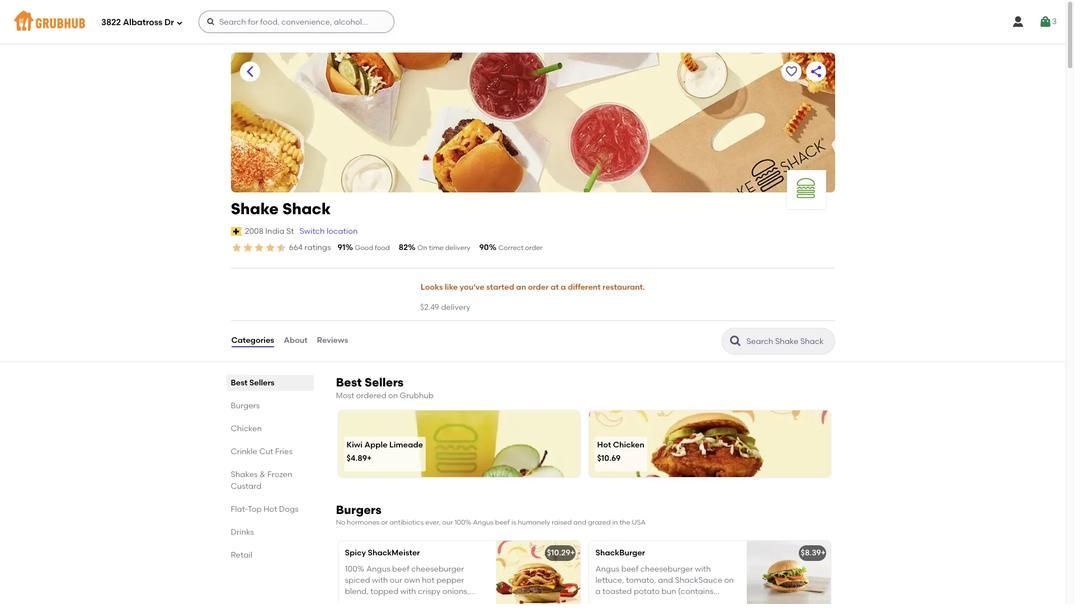 Task type: describe. For each thing, give the bounding box(es) containing it.
3 button
[[1039, 12, 1057, 32]]

a inside the angus beef cheeseburger with lettuce, tomato, and shacksauce on a toasted potato bun (contains sesame, eggs, milk, soy, wheat,
[[596, 587, 601, 596]]

spicy shackmeister
[[345, 548, 420, 558]]

chicken inside hot chicken $10.69
[[613, 440, 645, 450]]

hot inside hot chicken $10.69
[[597, 440, 611, 450]]

2 vertical spatial with
[[400, 587, 416, 596]]

shake shack logo image
[[787, 170, 826, 209]]

ever,
[[425, 519, 441, 526]]

switch location
[[300, 226, 358, 236]]

order inside button
[[528, 283, 549, 292]]

crinkle cut fries
[[231, 447, 293, 456]]

or
[[381, 519, 388, 526]]

potato
[[634, 587, 660, 596]]

usa
[[632, 519, 646, 526]]

correct order
[[498, 244, 543, 252]]

at
[[551, 283, 559, 292]]

share icon image
[[809, 65, 823, 78]]

dr
[[164, 17, 174, 27]]

started
[[486, 283, 514, 292]]

best for best sellers most ordered on grubhub
[[336, 375, 362, 389]]

angus inside the angus beef cheeseburger with lettuce, tomato, and shacksauce on a toasted potato bun (contains sesame, eggs, milk, soy, wheat,
[[596, 564, 619, 574]]

our for burgers
[[442, 519, 453, 526]]

hot
[[422, 576, 435, 585]]

no
[[336, 519, 345, 526]]

sellers for best sellers
[[249, 378, 275, 387]]

save this restaurant image
[[785, 65, 798, 78]]

0 horizontal spatial with
[[372, 576, 388, 585]]

lettuce,
[[596, 576, 624, 585]]

wheat,
[[687, 598, 713, 604]]

st
[[286, 226, 294, 236]]

$10.29 +
[[547, 548, 575, 558]]

in
[[612, 519, 618, 526]]

flat-top hot dogs
[[231, 504, 299, 514]]

fries
[[275, 447, 293, 456]]

$4.89
[[347, 454, 367, 463]]

spicy
[[345, 548, 366, 558]]

91
[[338, 243, 345, 252]]

grazed
[[588, 519, 611, 526]]

humanely
[[518, 519, 550, 526]]

(contains
[[678, 587, 714, 596]]

peppers
[[407, 598, 439, 604]]

switch location button
[[299, 225, 358, 238]]

pepper
[[436, 576, 464, 585]]

save this restaurant button
[[781, 62, 801, 82]]

a inside button
[[561, 283, 566, 292]]

albatross
[[123, 17, 162, 27]]

flat-
[[231, 504, 248, 514]]

on time delivery
[[418, 244, 470, 252]]

about button
[[283, 321, 308, 361]]

caret left icon image
[[243, 65, 257, 78]]

own
[[404, 576, 420, 585]]

Search for food, convenience, alcohol... search field
[[199, 11, 394, 33]]

664 ratings
[[289, 243, 331, 252]]

an
[[516, 283, 526, 292]]

crispy
[[418, 587, 440, 596]]

kiwi
[[347, 440, 363, 450]]

3822 albatross dr
[[101, 17, 174, 27]]

100% angus beef cheeseburger spiced with our own hot pepper blend, topped with crispy onions, chopped cherry peppers 
[[345, 564, 469, 604]]

reviews button
[[316, 321, 349, 361]]

shacksauce
[[675, 576, 722, 585]]

3
[[1052, 17, 1057, 26]]

$10.69
[[597, 454, 621, 463]]

0 vertical spatial delivery
[[445, 244, 470, 252]]

search icon image
[[729, 334, 742, 348]]

milk,
[[651, 598, 669, 604]]

hot inside flat-top hot dogs tab
[[263, 504, 277, 514]]

beef inside the angus beef cheeseburger with lettuce, tomato, and shacksauce on a toasted potato bun (contains sesame, eggs, milk, soy, wheat,
[[621, 564, 639, 574]]

$8.39
[[801, 548, 821, 558]]

crinkle cut fries tab
[[231, 446, 309, 457]]

main navigation navigation
[[0, 0, 1066, 44]]

spiced
[[345, 576, 370, 585]]

cherry
[[381, 598, 405, 604]]

Search Shake Shack search field
[[745, 336, 831, 347]]

shake
[[231, 199, 279, 218]]

chicken inside tab
[[231, 424, 262, 433]]

beef inside 100% angus beef cheeseburger spiced with our own hot pepper blend, topped with crispy onions, chopped cherry peppers
[[392, 564, 409, 574]]

cheeseburger inside the angus beef cheeseburger with lettuce, tomato, and shacksauce on a toasted potato bun (contains sesame, eggs, milk, soy, wheat,
[[640, 564, 693, 574]]

100% inside 100% angus beef cheeseburger spiced with our own hot pepper blend, topped with crispy onions, chopped cherry peppers
[[345, 564, 365, 574]]

2008 india st button
[[244, 225, 295, 238]]

drinks
[[231, 527, 254, 537]]

india
[[265, 226, 284, 236]]

angus inside burgers no hormones or antibiotics ever, our 100% angus beef is humanely raised and grazed in the usa
[[473, 519, 494, 526]]

drinks tab
[[231, 526, 309, 538]]

crinkle
[[231, 447, 257, 456]]

on inside best sellers most ordered on grubhub
[[388, 391, 398, 400]]

is
[[511, 519, 516, 526]]

categories
[[231, 336, 274, 345]]

shack
[[282, 199, 331, 218]]

onions,
[[442, 587, 469, 596]]



Task type: locate. For each thing, give the bounding box(es) containing it.
most
[[336, 391, 354, 400]]

a up sesame,
[[596, 587, 601, 596]]

a right at
[[561, 283, 566, 292]]

0 horizontal spatial beef
[[392, 564, 409, 574]]

1 horizontal spatial chicken
[[613, 440, 645, 450]]

correct
[[498, 244, 523, 252]]

0 vertical spatial our
[[442, 519, 453, 526]]

different
[[568, 283, 601, 292]]

1 horizontal spatial a
[[596, 587, 601, 596]]

1 vertical spatial 100%
[[345, 564, 365, 574]]

burgers no hormones or antibiotics ever, our 100% angus beef is humanely raised and grazed in the usa
[[336, 503, 646, 526]]

chicken tab
[[231, 423, 309, 434]]

100% inside burgers no hormones or antibiotics ever, our 100% angus beef is humanely raised and grazed in the usa
[[455, 519, 471, 526]]

2 cheeseburger from the left
[[640, 564, 693, 574]]

best sellers most ordered on grubhub
[[336, 375, 434, 400]]

restaurant.
[[603, 283, 645, 292]]

2 horizontal spatial with
[[695, 564, 711, 574]]

topped
[[370, 587, 398, 596]]

antibiotics
[[389, 519, 424, 526]]

best for best sellers
[[231, 378, 248, 387]]

1 horizontal spatial hot
[[597, 440, 611, 450]]

order left at
[[528, 283, 549, 292]]

ratings
[[305, 243, 331, 252]]

0 vertical spatial on
[[388, 391, 398, 400]]

1 cheeseburger from the left
[[411, 564, 464, 574]]

and
[[573, 519, 586, 526], [658, 576, 673, 585]]

our for 100%
[[390, 576, 402, 585]]

with up topped
[[372, 576, 388, 585]]

3822
[[101, 17, 121, 27]]

best sellers tab
[[231, 377, 309, 389]]

on
[[388, 391, 398, 400], [724, 576, 734, 585]]

looks
[[421, 283, 443, 292]]

with up shacksauce
[[695, 564, 711, 574]]

with down the own
[[400, 587, 416, 596]]

retail tab
[[231, 549, 309, 561]]

beef inside burgers no hormones or antibiotics ever, our 100% angus beef is humanely raised and grazed in the usa
[[495, 519, 510, 526]]

sellers inside best sellers tab
[[249, 378, 275, 387]]

1 horizontal spatial +
[[570, 548, 575, 558]]

best inside best sellers most ordered on grubhub
[[336, 375, 362, 389]]

0 vertical spatial and
[[573, 519, 586, 526]]

raised
[[552, 519, 572, 526]]

100% up 'spiced'
[[345, 564, 365, 574]]

sellers inside best sellers most ordered on grubhub
[[365, 375, 404, 389]]

good food
[[355, 244, 390, 252]]

cheeseburger up bun
[[640, 564, 693, 574]]

subscription pass image
[[231, 227, 242, 236]]

on right shacksauce
[[724, 576, 734, 585]]

on inside the angus beef cheeseburger with lettuce, tomato, and shacksauce on a toasted potato bun (contains sesame, eggs, milk, soy, wheat,
[[724, 576, 734, 585]]

the
[[620, 519, 630, 526]]

2008
[[245, 226, 264, 236]]

our left the own
[[390, 576, 402, 585]]

0 horizontal spatial cheeseburger
[[411, 564, 464, 574]]

tomato,
[[626, 576, 656, 585]]

0 horizontal spatial sellers
[[249, 378, 275, 387]]

0 vertical spatial a
[[561, 283, 566, 292]]

food
[[375, 244, 390, 252]]

cheeseburger inside 100% angus beef cheeseburger spiced with our own hot pepper blend, topped with crispy onions, chopped cherry peppers
[[411, 564, 464, 574]]

chicken
[[231, 424, 262, 433], [613, 440, 645, 450]]

sellers up burgers tab
[[249, 378, 275, 387]]

burgers inside tab
[[231, 401, 260, 410]]

about
[[284, 336, 307, 345]]

1 horizontal spatial best
[[336, 375, 362, 389]]

order right the correct
[[525, 244, 543, 252]]

best up most
[[336, 375, 362, 389]]

switch
[[300, 226, 325, 236]]

spicy shackmeister image
[[496, 541, 580, 604]]

2008 india st
[[245, 226, 294, 236]]

1 vertical spatial hot
[[263, 504, 277, 514]]

0 horizontal spatial on
[[388, 391, 398, 400]]

1 vertical spatial order
[[528, 283, 549, 292]]

sellers for best sellers most ordered on grubhub
[[365, 375, 404, 389]]

delivery right time
[[445, 244, 470, 252]]

1 horizontal spatial burgers
[[336, 503, 382, 517]]

sellers
[[365, 375, 404, 389], [249, 378, 275, 387]]

you've
[[460, 283, 484, 292]]

delivery down like
[[441, 303, 470, 312]]

+
[[367, 454, 372, 463], [570, 548, 575, 558], [821, 548, 826, 558]]

1 horizontal spatial cheeseburger
[[640, 564, 693, 574]]

on right ordered
[[388, 391, 398, 400]]

our inside 100% angus beef cheeseburger spiced with our own hot pepper blend, topped with crispy onions, chopped cherry peppers
[[390, 576, 402, 585]]

100%
[[455, 519, 471, 526], [345, 564, 365, 574]]

hot right top
[[263, 504, 277, 514]]

shakes & frozen custard tab
[[231, 469, 309, 492]]

1 vertical spatial and
[[658, 576, 673, 585]]

sellers up ordered
[[365, 375, 404, 389]]

1 horizontal spatial with
[[400, 587, 416, 596]]

bun
[[662, 587, 676, 596]]

burgers for burgers
[[231, 401, 260, 410]]

shackmeister
[[368, 548, 420, 558]]

angus inside 100% angus beef cheeseburger spiced with our own hot pepper blend, topped with crispy onions, chopped cherry peppers
[[366, 564, 390, 574]]

time
[[429, 244, 444, 252]]

blend,
[[345, 587, 369, 596]]

$10.29
[[547, 548, 570, 558]]

custard
[[231, 481, 262, 491]]

burgers
[[231, 401, 260, 410], [336, 503, 382, 517]]

1 vertical spatial burgers
[[336, 503, 382, 517]]

ordered
[[356, 391, 386, 400]]

hormones
[[347, 519, 380, 526]]

shakes
[[231, 470, 258, 479]]

and inside burgers no hormones or antibiotics ever, our 100% angus beef is humanely raised and grazed in the usa
[[573, 519, 586, 526]]

our right ever,
[[442, 519, 453, 526]]

2 horizontal spatial +
[[821, 548, 826, 558]]

0 vertical spatial chicken
[[231, 424, 262, 433]]

limeade
[[389, 440, 423, 450]]

looks like you've started an order at a different restaurant.
[[421, 283, 645, 292]]

chicken up $10.69
[[613, 440, 645, 450]]

beef left is on the left bottom of page
[[495, 519, 510, 526]]

best up burgers tab
[[231, 378, 248, 387]]

cut
[[259, 447, 273, 456]]

frozen
[[267, 470, 292, 479]]

burgers down best sellers
[[231, 401, 260, 410]]

our inside burgers no hormones or antibiotics ever, our 100% angus beef is humanely raised and grazed in the usa
[[442, 519, 453, 526]]

angus down the "spicy shackmeister"
[[366, 564, 390, 574]]

$8.39 +
[[801, 548, 826, 558]]

1 horizontal spatial angus
[[473, 519, 494, 526]]

0 horizontal spatial 100%
[[345, 564, 365, 574]]

our
[[442, 519, 453, 526], [390, 576, 402, 585]]

flat-top hot dogs tab
[[231, 503, 309, 515]]

reviews
[[317, 336, 348, 345]]

angus
[[473, 519, 494, 526], [366, 564, 390, 574], [596, 564, 619, 574]]

and right raised
[[573, 519, 586, 526]]

1 horizontal spatial and
[[658, 576, 673, 585]]

2 horizontal spatial angus
[[596, 564, 619, 574]]

svg image
[[1011, 15, 1025, 29], [1039, 15, 1052, 29], [206, 17, 215, 26], [176, 19, 183, 26]]

angus beef cheeseburger with lettuce, tomato, and shacksauce on a toasted potato bun (contains sesame, eggs, milk, soy, wheat, 
[[596, 564, 734, 604]]

1 vertical spatial with
[[372, 576, 388, 585]]

0 vertical spatial with
[[695, 564, 711, 574]]

angus left is on the left bottom of page
[[473, 519, 494, 526]]

svg image inside 3 button
[[1039, 15, 1052, 29]]

0 horizontal spatial burgers
[[231, 401, 260, 410]]

0 horizontal spatial angus
[[366, 564, 390, 574]]

+ for spicy shackmeister
[[570, 548, 575, 558]]

beef up the own
[[392, 564, 409, 574]]

1 horizontal spatial sellers
[[365, 375, 404, 389]]

burgers up hormones
[[336, 503, 382, 517]]

1 horizontal spatial our
[[442, 519, 453, 526]]

1 vertical spatial on
[[724, 576, 734, 585]]

+ inside kiwi apple limeade $4.89 +
[[367, 454, 372, 463]]

0 horizontal spatial our
[[390, 576, 402, 585]]

star icon image
[[231, 242, 242, 253], [242, 242, 253, 253], [253, 242, 264, 253], [264, 242, 276, 253], [276, 242, 287, 253], [276, 242, 287, 253]]

good
[[355, 244, 373, 252]]

&
[[260, 470, 265, 479]]

sesame,
[[596, 598, 627, 604]]

0 horizontal spatial best
[[231, 378, 248, 387]]

2 horizontal spatial beef
[[621, 564, 639, 574]]

0 horizontal spatial chicken
[[231, 424, 262, 433]]

1 vertical spatial a
[[596, 587, 601, 596]]

beef up tomato,
[[621, 564, 639, 574]]

hot up $10.69
[[597, 440, 611, 450]]

with inside the angus beef cheeseburger with lettuce, tomato, and shacksauce on a toasted potato bun (contains sesame, eggs, milk, soy, wheat,
[[695, 564, 711, 574]]

order
[[525, 244, 543, 252], [528, 283, 549, 292]]

burgers tab
[[231, 400, 309, 412]]

0 vertical spatial hot
[[597, 440, 611, 450]]

100% right ever,
[[455, 519, 471, 526]]

delivery
[[445, 244, 470, 252], [441, 303, 470, 312]]

90
[[479, 243, 489, 252]]

and inside the angus beef cheeseburger with lettuce, tomato, and shacksauce on a toasted potato bun (contains sesame, eggs, milk, soy, wheat,
[[658, 576, 673, 585]]

on
[[418, 244, 427, 252]]

hot
[[597, 440, 611, 450], [263, 504, 277, 514]]

grubhub
[[400, 391, 434, 400]]

top
[[248, 504, 262, 514]]

angus up lettuce, at the right bottom
[[596, 564, 619, 574]]

best inside best sellers tab
[[231, 378, 248, 387]]

looks like you've started an order at a different restaurant. button
[[420, 275, 646, 300]]

1 vertical spatial delivery
[[441, 303, 470, 312]]

burgers for burgers no hormones or antibiotics ever, our 100% angus beef is humanely raised and grazed in the usa
[[336, 503, 382, 517]]

chopped
[[345, 598, 379, 604]]

1 horizontal spatial on
[[724, 576, 734, 585]]

and up bun
[[658, 576, 673, 585]]

chicken up crinkle
[[231, 424, 262, 433]]

0 horizontal spatial +
[[367, 454, 372, 463]]

0 horizontal spatial and
[[573, 519, 586, 526]]

toasted
[[603, 587, 632, 596]]

1 horizontal spatial beef
[[495, 519, 510, 526]]

0 vertical spatial burgers
[[231, 401, 260, 410]]

$2.49
[[420, 303, 439, 312]]

1 vertical spatial our
[[390, 576, 402, 585]]

+ for shackburger
[[821, 548, 826, 558]]

0 vertical spatial order
[[525, 244, 543, 252]]

shackburger
[[596, 548, 645, 558]]

a
[[561, 283, 566, 292], [596, 587, 601, 596]]

1 vertical spatial chicken
[[613, 440, 645, 450]]

eggs,
[[629, 598, 649, 604]]

shackburger image
[[747, 541, 831, 604]]

apple
[[364, 440, 387, 450]]

location
[[327, 226, 358, 236]]

0 vertical spatial 100%
[[455, 519, 471, 526]]

hot chicken $10.69
[[597, 440, 645, 463]]

burgers inside burgers no hormones or antibiotics ever, our 100% angus beef is humanely raised and grazed in the usa
[[336, 503, 382, 517]]

1 horizontal spatial 100%
[[455, 519, 471, 526]]

kiwi apple limeade $4.89 +
[[347, 440, 423, 463]]

0 horizontal spatial a
[[561, 283, 566, 292]]

0 horizontal spatial hot
[[263, 504, 277, 514]]

best
[[336, 375, 362, 389], [231, 378, 248, 387]]

cheeseburger up hot
[[411, 564, 464, 574]]



Task type: vqa. For each thing, say whether or not it's contained in the screenshot.


